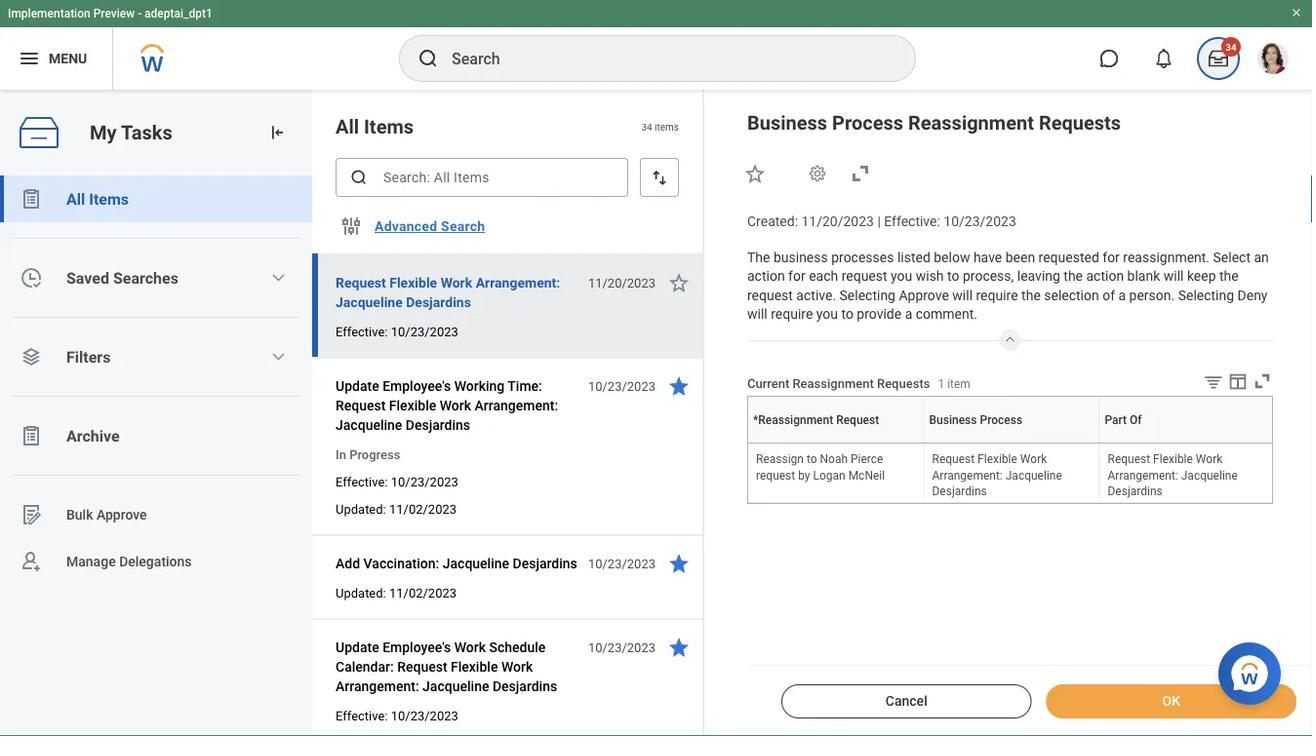 Task type: locate. For each thing, give the bounding box(es) containing it.
the up selection
[[1064, 268, 1083, 284]]

business
[[748, 111, 828, 134], [930, 413, 977, 427], [1008, 444, 1012, 445]]

all items inside button
[[66, 190, 129, 208]]

1 vertical spatial for
[[789, 268, 806, 284]]

0 horizontal spatial to
[[807, 453, 817, 467]]

of
[[1130, 413, 1142, 427], [1188, 444, 1189, 445]]

desjardins inside update employee's working time: request flexible work arrangement: jacqueline desjardins
[[406, 417, 470, 433]]

2 selecting from the left
[[1178, 287, 1235, 303]]

jacqueline inside request flexible work arrangement: jacqueline desjardins button
[[336, 294, 403, 310]]

1 selecting from the left
[[840, 287, 896, 303]]

items inside button
[[89, 190, 129, 208]]

request flexible work arrangement: jacqueline desjardins element down part of button
[[1108, 449, 1238, 498]]

rename image
[[20, 504, 43, 527]]

1 updated: 11/02/2023 from the top
[[336, 502, 457, 517]]

bulk approve link
[[0, 492, 312, 539]]

toolbar
[[1189, 371, 1273, 396]]

business process reassignment requests
[[748, 111, 1121, 134]]

updated: 11/02/2023
[[336, 502, 457, 517], [336, 586, 457, 601]]

you down active.
[[817, 306, 838, 323]]

update employee's work schedule calendar: request flexible work arrangement: jacqueline desjardins button
[[336, 636, 578, 699]]

0 vertical spatial all
[[336, 115, 359, 138]]

1 vertical spatial row element
[[748, 445, 1313, 503]]

row element down business process button
[[748, 445, 1313, 503]]

action
[[748, 268, 785, 284], [1087, 268, 1124, 284]]

star image for update employee's work schedule calendar: request flexible work arrangement: jacqueline desjardins
[[667, 636, 691, 660]]

business down "business process"
[[1008, 444, 1012, 445]]

update up "calendar:"
[[336, 640, 379, 656]]

1 request flexible work arrangement: jacqueline desjardins element from the left
[[932, 449, 1062, 498]]

0 vertical spatial of
[[1130, 413, 1142, 427]]

current
[[748, 376, 790, 391]]

flexible down part of button
[[1154, 453, 1193, 467]]

11/02/2023
[[389, 502, 457, 517], [389, 586, 457, 601]]

2 star image from the top
[[667, 636, 691, 660]]

jacqueline down 'configure' icon
[[336, 294, 403, 310]]

request inside reassign to noah pierce request by logan mcneil
[[756, 469, 796, 482]]

0 vertical spatial to
[[948, 268, 960, 284]]

arrangement:
[[476, 275, 560, 291], [475, 398, 558, 414], [932, 469, 1003, 482], [1108, 469, 1179, 482], [336, 679, 419, 695]]

11/20/2023 inside item list element
[[588, 276, 656, 290]]

0 vertical spatial search image
[[417, 47, 440, 70]]

all inside item list element
[[336, 115, 359, 138]]

desjardins inside update employee's work schedule calendar: request flexible work arrangement: jacqueline desjardins
[[493, 679, 557, 695]]

all up saved
[[66, 190, 85, 208]]

2 clipboard image from the top
[[20, 424, 43, 448]]

0 vertical spatial effective: 10/23/2023
[[336, 324, 458, 339]]

Search Workday  search field
[[452, 37, 875, 80]]

adeptai_dpt1
[[145, 7, 213, 20]]

clipboard image up clock check image
[[20, 187, 43, 211]]

arrangement: down time:
[[475, 398, 558, 414]]

a right provide on the top right of page
[[905, 306, 913, 323]]

approve down wish
[[899, 287, 949, 303]]

clipboard image inside "archive" button
[[20, 424, 43, 448]]

deny
[[1238, 287, 1268, 303]]

0 horizontal spatial the
[[1022, 287, 1041, 303]]

updated: down in progress
[[336, 502, 386, 517]]

0 vertical spatial 11/20/2023
[[802, 214, 874, 230]]

advanced search button
[[367, 207, 493, 246]]

1 employee's from the top
[[383, 378, 451, 394]]

arrangement: down "calendar:"
[[336, 679, 419, 695]]

0 vertical spatial process
[[832, 111, 904, 134]]

process
[[832, 111, 904, 134], [980, 413, 1023, 427], [1012, 444, 1015, 445]]

bulk approve
[[66, 507, 147, 523]]

34 for 34 items
[[642, 121, 652, 133]]

1 vertical spatial approve
[[97, 507, 147, 523]]

fullscreen image right click to view/edit grid preferences image
[[1252, 371, 1273, 392]]

the down select
[[1220, 268, 1239, 284]]

1 horizontal spatial selecting
[[1178, 287, 1235, 303]]

1 horizontal spatial part
[[1186, 444, 1187, 445]]

1 vertical spatial business
[[930, 413, 977, 427]]

request up noah
[[837, 444, 841, 445]]

you
[[891, 268, 913, 284], [817, 306, 838, 323]]

all items
[[336, 115, 414, 138], [66, 190, 129, 208]]

jacqueline down business process button
[[1006, 469, 1062, 482]]

desjardins down the reassignment request business process part of
[[932, 484, 987, 498]]

desjardins down schedule
[[493, 679, 557, 695]]

34 inside button
[[1226, 41, 1237, 53]]

request flexible work arrangement: jacqueline desjardins down "search"
[[336, 275, 560, 310]]

1 update from the top
[[336, 378, 379, 394]]

1 vertical spatial all items
[[66, 190, 129, 208]]

will down reassignment.
[[1164, 268, 1184, 284]]

effective: 10/23/2023 down progress
[[336, 475, 458, 489]]

2 vertical spatial effective: 10/23/2023
[[336, 709, 458, 724]]

fullscreen image
[[849, 162, 872, 185], [1252, 371, 1273, 392]]

will down the
[[748, 306, 768, 323]]

all inside all items button
[[66, 190, 85, 208]]

selecting
[[840, 287, 896, 303], [1178, 287, 1235, 303]]

1 updated: from the top
[[336, 502, 386, 517]]

request flexible work arrangement: jacqueline desjardins down part of button
[[1108, 453, 1238, 498]]

updated:
[[336, 502, 386, 517], [336, 586, 386, 601]]

1 vertical spatial will
[[953, 287, 973, 303]]

profile logan mcneil image
[[1258, 43, 1289, 78]]

clipboard image for all items
[[20, 187, 43, 211]]

0 horizontal spatial requests
[[877, 376, 930, 391]]

1 horizontal spatial for
[[1103, 249, 1120, 265]]

request down 'processes'
[[842, 268, 888, 284]]

0 vertical spatial require
[[976, 287, 1018, 303]]

request flexible work arrangement: jacqueline desjardins
[[336, 275, 560, 310], [932, 453, 1062, 498], [1108, 453, 1238, 498]]

the down leaving
[[1022, 287, 1041, 303]]

2 row element from the top
[[748, 445, 1313, 503]]

1 vertical spatial a
[[905, 306, 913, 323]]

11/02/2023 up vaccination:
[[389, 502, 457, 517]]

search image
[[417, 47, 440, 70], [349, 168, 369, 187]]

request inside update employee's work schedule calendar: request flexible work arrangement: jacqueline desjardins
[[397, 659, 447, 675]]

effective: 10/23/2023 down request flexible work arrangement: jacqueline desjardins button
[[336, 324, 458, 339]]

in
[[336, 447, 346, 462]]

delegations
[[119, 554, 192, 570]]

1 horizontal spatial to
[[842, 306, 854, 323]]

process for business process reassignment requests
[[832, 111, 904, 134]]

0 horizontal spatial business
[[748, 111, 828, 134]]

items
[[655, 121, 679, 133]]

0 vertical spatial updated:
[[336, 502, 386, 517]]

0 horizontal spatial selecting
[[840, 287, 896, 303]]

employee's inside update employee's working time: request flexible work arrangement: jacqueline desjardins
[[383, 378, 451, 394]]

1 vertical spatial employee's
[[383, 640, 451, 656]]

1 vertical spatial updated: 11/02/2023
[[336, 586, 457, 601]]

transformation import image
[[267, 123, 287, 142]]

1 vertical spatial 34
[[642, 121, 652, 133]]

3 effective: 10/23/2023 from the top
[[336, 709, 458, 724]]

employee's inside update employee's work schedule calendar: request flexible work arrangement: jacqueline desjardins
[[383, 640, 451, 656]]

items inside item list element
[[364, 115, 414, 138]]

arrangement: down part of
[[1108, 469, 1179, 482]]

0 horizontal spatial you
[[817, 306, 838, 323]]

my
[[90, 121, 117, 144]]

will up comment.
[[953, 287, 973, 303]]

1 horizontal spatial all items
[[336, 115, 414, 138]]

2 vertical spatial process
[[1012, 444, 1015, 445]]

updated: 11/02/2023 down vaccination:
[[336, 586, 457, 601]]

0 horizontal spatial action
[[748, 268, 785, 284]]

in progress
[[336, 447, 400, 462]]

flexible down the reassignment request business process part of
[[978, 453, 1018, 467]]

1 clipboard image from the top
[[20, 187, 43, 211]]

work down the working
[[440, 398, 471, 414]]

1 horizontal spatial approve
[[899, 287, 949, 303]]

clipboard image inside all items button
[[20, 187, 43, 211]]

star image for request flexible work arrangement: jacqueline desjardins
[[667, 271, 691, 295]]

employee's left the working
[[383, 378, 451, 394]]

1 vertical spatial 11/20/2023
[[588, 276, 656, 290]]

work
[[441, 275, 473, 291], [440, 398, 471, 414], [1021, 453, 1047, 467], [1196, 453, 1223, 467], [454, 640, 486, 656], [501, 659, 533, 675]]

1 vertical spatial fullscreen image
[[1252, 371, 1273, 392]]

jacqueline inside update employee's working time: request flexible work arrangement: jacqueline desjardins
[[336, 417, 402, 433]]

reassign to noah pierce request by logan mcneil element
[[756, 449, 885, 482]]

0 vertical spatial row element
[[748, 397, 1313, 444]]

1 action from the left
[[748, 268, 785, 284]]

person.
[[1130, 287, 1175, 303]]

0 horizontal spatial request flexible work arrangement: jacqueline desjardins element
[[932, 449, 1062, 498]]

all
[[336, 115, 359, 138], [66, 190, 85, 208]]

0 horizontal spatial fullscreen image
[[849, 162, 872, 185]]

updated: 11/02/2023 up vaccination:
[[336, 502, 457, 517]]

advanced
[[375, 218, 437, 234]]

1 horizontal spatial business
[[930, 413, 977, 427]]

items
[[364, 115, 414, 138], [89, 190, 129, 208]]

1 horizontal spatial items
[[364, 115, 414, 138]]

request down "business process"
[[932, 453, 975, 467]]

require down process,
[[976, 287, 1018, 303]]

1 horizontal spatial action
[[1087, 268, 1124, 284]]

0 vertical spatial 34
[[1226, 41, 1237, 53]]

of inside row element
[[1130, 413, 1142, 427]]

1 vertical spatial update
[[336, 640, 379, 656]]

star image for update employee's working time: request flexible work arrangement: jacqueline desjardins
[[667, 375, 691, 398]]

employee's
[[383, 378, 451, 394], [383, 640, 451, 656]]

clipboard image left archive
[[20, 424, 43, 448]]

work down 'select to filter grid data' image
[[1196, 453, 1223, 467]]

flexible
[[390, 275, 437, 291], [389, 398, 436, 414], [978, 453, 1018, 467], [1154, 453, 1193, 467], [451, 659, 498, 675]]

11/02/2023 down vaccination:
[[389, 586, 457, 601]]

below
[[934, 249, 970, 265]]

list
[[0, 176, 312, 586]]

reassignment
[[909, 111, 1034, 134], [793, 376, 874, 391], [759, 413, 834, 427], [831, 444, 837, 445]]

all items inside item list element
[[336, 115, 414, 138]]

user plus image
[[20, 550, 43, 574]]

request up reassignment request button
[[836, 413, 879, 427]]

for down the business
[[789, 268, 806, 284]]

jacqueline inside update employee's work schedule calendar: request flexible work arrangement: jacqueline desjardins
[[423, 679, 489, 695]]

you down the listed
[[891, 268, 913, 284]]

advanced search
[[375, 218, 485, 234]]

jacqueline right vaccination:
[[443, 556, 509, 572]]

my tasks element
[[1192, 37, 1246, 80], [0, 90, 312, 737]]

processes
[[832, 249, 894, 265]]

clipboard image
[[20, 187, 43, 211], [20, 424, 43, 448]]

to down below
[[948, 268, 960, 284]]

request flexible work arrangement: jacqueline desjardins button
[[336, 271, 578, 314]]

0 vertical spatial update
[[336, 378, 379, 394]]

star image
[[667, 552, 691, 576], [667, 636, 691, 660]]

been
[[1006, 249, 1036, 265]]

menu banner
[[0, 0, 1313, 90]]

0 horizontal spatial my tasks element
[[0, 90, 312, 737]]

1 vertical spatial updated:
[[336, 586, 386, 601]]

10/23/2023
[[944, 214, 1017, 230], [391, 324, 458, 339], [588, 379, 656, 394], [391, 475, 458, 489], [588, 557, 656, 571], [588, 641, 656, 655], [391, 709, 458, 724]]

0 vertical spatial approve
[[899, 287, 949, 303]]

1 horizontal spatial request flexible work arrangement: jacqueline desjardins element
[[1108, 449, 1238, 498]]

*
[[753, 413, 759, 427]]

|
[[878, 214, 881, 230]]

2 vertical spatial star image
[[667, 375, 691, 398]]

approve inside list
[[97, 507, 147, 523]]

require down active.
[[771, 306, 813, 323]]

pierce
[[851, 453, 884, 467]]

0 horizontal spatial all items
[[66, 190, 129, 208]]

request down the
[[748, 287, 793, 303]]

0 horizontal spatial all
[[66, 190, 85, 208]]

flexible down schedule
[[451, 659, 498, 675]]

0 horizontal spatial 11/20/2023
[[588, 276, 656, 290]]

flexible down advanced
[[390, 275, 437, 291]]

business down the 'item'
[[930, 413, 977, 427]]

action down the
[[748, 268, 785, 284]]

inbox large image
[[1209, 49, 1229, 68]]

1 vertical spatial effective: 10/23/2023
[[336, 475, 458, 489]]

1 horizontal spatial search image
[[417, 47, 440, 70]]

0 vertical spatial business
[[748, 111, 828, 134]]

effective: 10/23/2023 down "calendar:"
[[336, 709, 458, 724]]

1 vertical spatial request
[[748, 287, 793, 303]]

2 action from the left
[[1087, 268, 1124, 284]]

* reassignment request
[[753, 413, 879, 427]]

to left provide on the top right of page
[[842, 306, 854, 323]]

0 horizontal spatial request flexible work arrangement: jacqueline desjardins
[[336, 275, 560, 310]]

1 vertical spatial 11/02/2023
[[389, 586, 457, 601]]

jacqueline
[[336, 294, 403, 310], [336, 417, 402, 433], [1006, 469, 1062, 482], [1182, 469, 1238, 482], [443, 556, 509, 572], [423, 679, 489, 695]]

1 effective: 10/23/2023 from the top
[[336, 324, 458, 339]]

update up in progress
[[336, 378, 379, 394]]

work inside update employee's working time: request flexible work arrangement: jacqueline desjardins
[[440, 398, 471, 414]]

1 vertical spatial requests
[[877, 376, 930, 391]]

34 left "items"
[[642, 121, 652, 133]]

1 horizontal spatial of
[[1188, 444, 1189, 445]]

arrangement: inside update employee's working time: request flexible work arrangement: jacqueline desjardins
[[475, 398, 558, 414]]

jacqueline up in progress
[[336, 417, 402, 433]]

business up gear icon
[[748, 111, 828, 134]]

0 horizontal spatial items
[[89, 190, 129, 208]]

row element
[[748, 397, 1313, 444], [748, 445, 1313, 503]]

to up by
[[807, 453, 817, 467]]

2 vertical spatial request
[[756, 469, 796, 482]]

a right of
[[1119, 287, 1126, 303]]

1 row element from the top
[[748, 397, 1313, 444]]

action up of
[[1087, 268, 1124, 284]]

notifications large image
[[1154, 49, 1174, 68]]

0 horizontal spatial of
[[1130, 413, 1142, 427]]

business
[[774, 249, 828, 265]]

desjardins down the working
[[406, 417, 470, 433]]

row element up business process button
[[748, 397, 1313, 444]]

effective: 10/23/2023
[[336, 324, 458, 339], [336, 475, 458, 489], [336, 709, 458, 724]]

1 horizontal spatial a
[[1119, 287, 1126, 303]]

0 horizontal spatial 34
[[642, 121, 652, 133]]

jacqueline down schedule
[[423, 679, 489, 695]]

11/20/2023
[[802, 214, 874, 230], [588, 276, 656, 290]]

effective:
[[884, 214, 941, 230], [336, 324, 388, 339], [336, 475, 388, 489], [336, 709, 388, 724]]

1 horizontal spatial fullscreen image
[[1252, 371, 1273, 392]]

0 vertical spatial clipboard image
[[20, 187, 43, 211]]

request up in progress
[[336, 398, 386, 414]]

0 vertical spatial employee's
[[383, 378, 451, 394]]

0 vertical spatial part
[[1105, 413, 1127, 427]]

jacqueline down part of button
[[1182, 469, 1238, 482]]

0 vertical spatial 11/02/2023
[[389, 502, 457, 517]]

request down reassign
[[756, 469, 796, 482]]

request inside update employee's working time: request flexible work arrangement: jacqueline desjardins
[[336, 398, 386, 414]]

flexible up progress
[[389, 398, 436, 414]]

chevron down image
[[271, 349, 286, 365]]

by
[[798, 469, 810, 482]]

1 vertical spatial all
[[66, 190, 85, 208]]

for
[[1103, 249, 1120, 265], [789, 268, 806, 284]]

1 vertical spatial you
[[817, 306, 838, 323]]

2 employee's from the top
[[383, 640, 451, 656]]

request flexible work arrangement: jacqueline desjardins element down the reassignment request business process part of
[[932, 449, 1062, 498]]

approve right the bulk on the bottom of the page
[[97, 507, 147, 523]]

0 horizontal spatial approve
[[97, 507, 147, 523]]

1 vertical spatial to
[[842, 306, 854, 323]]

add vaccination: jacqueline desjardins
[[336, 556, 578, 572]]

1 vertical spatial star image
[[667, 636, 691, 660]]

selecting down keep
[[1178, 287, 1235, 303]]

34
[[1226, 41, 1237, 53], [642, 121, 652, 133]]

selecting up provide on the top right of page
[[840, 287, 896, 303]]

1 vertical spatial items
[[89, 190, 129, 208]]

update inside update employee's work schedule calendar: request flexible work arrangement: jacqueline desjardins
[[336, 640, 379, 656]]

part
[[1105, 413, 1127, 427], [1186, 444, 1187, 445]]

all right transformation import image
[[336, 115, 359, 138]]

request flexible work arrangement: jacqueline desjardins element
[[932, 449, 1062, 498], [1108, 449, 1238, 498]]

filters
[[66, 348, 111, 366]]

leaving
[[1018, 268, 1061, 284]]

process,
[[963, 268, 1014, 284]]

2 update from the top
[[336, 640, 379, 656]]

a
[[1119, 287, 1126, 303], [905, 306, 913, 323]]

chevron down image
[[271, 270, 286, 286]]

0 vertical spatial all items
[[336, 115, 414, 138]]

search image inside item list element
[[349, 168, 369, 187]]

1 vertical spatial star image
[[667, 271, 691, 295]]

0 vertical spatial items
[[364, 115, 414, 138]]

1 vertical spatial process
[[980, 413, 1023, 427]]

1 star image from the top
[[667, 552, 691, 576]]

update inside update employee's working time: request flexible work arrangement: jacqueline desjardins
[[336, 378, 379, 394]]

2 horizontal spatial to
[[948, 268, 960, 284]]

approve
[[899, 287, 949, 303], [97, 507, 147, 523]]

34 left 'profile logan mcneil' image on the right of the page
[[1226, 41, 1237, 53]]

0 horizontal spatial search image
[[349, 168, 369, 187]]

will
[[1164, 268, 1184, 284], [953, 287, 973, 303], [748, 306, 768, 323]]

1 vertical spatial clipboard image
[[20, 424, 43, 448]]

my tasks element containing 34
[[1192, 37, 1246, 80]]

employee's up "calendar:"
[[383, 640, 451, 656]]

0 vertical spatial updated: 11/02/2023
[[336, 502, 457, 517]]

1 vertical spatial my tasks element
[[0, 90, 312, 737]]

1 vertical spatial require
[[771, 306, 813, 323]]

34 inside item list element
[[642, 121, 652, 133]]

fullscreen image right gear icon
[[849, 162, 872, 185]]

request right "calendar:"
[[397, 659, 447, 675]]

for up of
[[1103, 249, 1120, 265]]

justify image
[[18, 47, 41, 70]]

to
[[948, 268, 960, 284], [842, 306, 854, 323], [807, 453, 817, 467]]

star image
[[744, 162, 767, 185], [667, 271, 691, 295], [667, 375, 691, 398]]

request flexible work arrangement: jacqueline desjardins down the reassignment request business process part of
[[932, 453, 1062, 498]]

noah
[[820, 453, 848, 467]]

business for business process
[[930, 413, 977, 427]]

updated: down add
[[336, 586, 386, 601]]



Task type: vqa. For each thing, say whether or not it's contained in the screenshot.
Add
yes



Task type: describe. For each thing, give the bounding box(es) containing it.
0 vertical spatial a
[[1119, 287, 1126, 303]]

1 horizontal spatial request flexible work arrangement: jacqueline desjardins
[[932, 453, 1062, 498]]

selection
[[1044, 287, 1100, 303]]

34 for 34
[[1226, 41, 1237, 53]]

created: 11/20/2023 | effective: 10/23/2023
[[748, 214, 1017, 230]]

keep
[[1188, 268, 1216, 284]]

search
[[441, 218, 485, 234]]

work down "search"
[[441, 275, 473, 291]]

saved
[[66, 269, 109, 287]]

manage delegations link
[[0, 539, 312, 586]]

1
[[938, 377, 945, 391]]

2 horizontal spatial business
[[1008, 444, 1012, 445]]

business process
[[930, 413, 1023, 427]]

filters button
[[0, 334, 312, 381]]

ok button
[[1047, 685, 1297, 719]]

business process button
[[1008, 444, 1016, 445]]

approve inside the business processes listed below have been requested for reassignment. select an action for each request you wish to process, leaving the action blank will keep the request active. selecting approve will require the selection of a person. selecting deny will require you to provide a comment.
[[899, 287, 949, 303]]

part of button
[[1186, 444, 1190, 445]]

menu
[[49, 50, 87, 66]]

comment.
[[916, 306, 978, 323]]

part of
[[1105, 413, 1142, 427]]

business for business process reassignment requests
[[748, 111, 828, 134]]

0 vertical spatial fullscreen image
[[849, 162, 872, 185]]

2 effective: 10/23/2023 from the top
[[336, 475, 458, 489]]

archive button
[[0, 413, 312, 460]]

all items button
[[0, 176, 312, 222]]

my tasks element inside menu banner
[[1192, 37, 1246, 80]]

the business processes listed below have been requested for reassignment. select an action for each request you wish to process, leaving the action blank will keep the request active. selecting approve will require the selection of a person. selecting deny will require you to provide a comment.
[[748, 249, 1273, 323]]

0 vertical spatial star image
[[744, 162, 767, 185]]

update employee's working time: request flexible work arrangement: jacqueline desjardins button
[[336, 375, 578, 437]]

work down the reassignment request business process part of
[[1021, 453, 1047, 467]]

an
[[1254, 249, 1269, 265]]

row element containing reassign to noah pierce request by logan mcneil
[[748, 445, 1313, 503]]

update for update employee's work schedule calendar: request flexible work arrangement: jacqueline desjardins
[[336, 640, 379, 656]]

1 horizontal spatial you
[[891, 268, 913, 284]]

2 request flexible work arrangement: jacqueline desjardins element from the left
[[1108, 449, 1238, 498]]

working
[[454, 378, 505, 394]]

configure image
[[340, 215, 363, 238]]

request down part of
[[1108, 453, 1151, 467]]

0 horizontal spatial will
[[748, 306, 768, 323]]

perspective image
[[20, 345, 43, 369]]

my tasks
[[90, 121, 172, 144]]

0 horizontal spatial for
[[789, 268, 806, 284]]

arrangement: inside update employee's work schedule calendar: request flexible work arrangement: jacqueline desjardins
[[336, 679, 419, 695]]

0 horizontal spatial a
[[905, 306, 913, 323]]

update employee's work schedule calendar: request flexible work arrangement: jacqueline desjardins
[[336, 640, 557, 695]]

saved searches
[[66, 269, 178, 287]]

employee's for request
[[383, 640, 451, 656]]

0 vertical spatial will
[[1164, 268, 1184, 284]]

item
[[948, 377, 971, 391]]

manage
[[66, 554, 116, 570]]

provide
[[857, 306, 902, 323]]

arrangement: down "search"
[[476, 275, 560, 291]]

current reassignment requests 1 item
[[748, 376, 971, 391]]

0 vertical spatial for
[[1103, 249, 1120, 265]]

chevron up image
[[999, 330, 1022, 346]]

arrangement: down the reassignment request business process part of
[[932, 469, 1003, 482]]

0 vertical spatial requests
[[1039, 111, 1121, 134]]

blank
[[1128, 268, 1161, 284]]

0 horizontal spatial part
[[1105, 413, 1127, 427]]

menu button
[[0, 27, 112, 90]]

update for update employee's working time: request flexible work arrangement: jacqueline desjardins
[[336, 378, 379, 394]]

flexible inside update employee's work schedule calendar: request flexible work arrangement: jacqueline desjardins
[[451, 659, 498, 675]]

work left schedule
[[454, 640, 486, 656]]

desjardins down part of
[[1108, 484, 1163, 498]]

progress
[[349, 447, 400, 462]]

star image for add vaccination: jacqueline desjardins
[[667, 552, 691, 576]]

flexible inside update employee's working time: request flexible work arrangement: jacqueline desjardins
[[389, 398, 436, 414]]

desjardins down advanced search button
[[406, 294, 471, 310]]

1 horizontal spatial require
[[976, 287, 1018, 303]]

2 updated: from the top
[[336, 586, 386, 601]]

preview
[[93, 7, 135, 20]]

click to view/edit grid preferences image
[[1228, 371, 1249, 392]]

34 items
[[642, 121, 679, 133]]

request down 'configure' icon
[[336, 275, 386, 291]]

2 horizontal spatial request flexible work arrangement: jacqueline desjardins
[[1108, 453, 1238, 498]]

mcneil
[[849, 469, 885, 482]]

process for business process
[[980, 413, 1023, 427]]

desjardins up schedule
[[513, 556, 578, 572]]

time:
[[508, 378, 542, 394]]

tasks
[[121, 121, 172, 144]]

Search: All Items text field
[[336, 158, 628, 197]]

calendar:
[[336, 659, 394, 675]]

sort image
[[650, 168, 669, 187]]

wish
[[916, 268, 944, 284]]

select
[[1213, 249, 1251, 265]]

implementation preview -   adeptai_dpt1
[[8, 7, 213, 20]]

update employee's working time: request flexible work arrangement: jacqueline desjardins
[[336, 378, 558, 433]]

select to filter grid data image
[[1203, 372, 1225, 392]]

2 updated: 11/02/2023 from the top
[[336, 586, 457, 601]]

reassignment request button
[[831, 444, 842, 445]]

archive
[[66, 427, 120, 445]]

saved searches button
[[0, 255, 312, 302]]

reassign
[[756, 453, 804, 467]]

1 horizontal spatial will
[[953, 287, 973, 303]]

2 horizontal spatial the
[[1220, 268, 1239, 284]]

reassignment request business process part of
[[831, 444, 1189, 445]]

created:
[[748, 214, 798, 230]]

list containing all items
[[0, 176, 312, 586]]

effective: 10/23/2023 for flexible
[[336, 324, 458, 339]]

search image inside menu banner
[[417, 47, 440, 70]]

to inside reassign to noah pierce request by logan mcneil
[[807, 453, 817, 467]]

1 vertical spatial part
[[1186, 444, 1187, 445]]

reassignment inside row element
[[759, 413, 834, 427]]

each
[[809, 268, 838, 284]]

manage delegations
[[66, 554, 192, 570]]

reassign to noah pierce request by logan mcneil
[[756, 453, 885, 482]]

listed
[[898, 249, 931, 265]]

clock check image
[[20, 266, 43, 290]]

searches
[[113, 269, 178, 287]]

cancel
[[886, 694, 928, 710]]

gear image
[[808, 164, 828, 183]]

0 vertical spatial request
[[842, 268, 888, 284]]

bulk
[[66, 507, 93, 523]]

employee's for flexible
[[383, 378, 451, 394]]

requested
[[1039, 249, 1100, 265]]

jacqueline inside add vaccination: jacqueline desjardins button
[[443, 556, 509, 572]]

logan
[[813, 469, 846, 482]]

the
[[748, 249, 770, 265]]

add vaccination: jacqueline desjardins button
[[336, 552, 578, 576]]

reassignment.
[[1124, 249, 1210, 265]]

1 horizontal spatial the
[[1064, 268, 1083, 284]]

of
[[1103, 287, 1115, 303]]

0 horizontal spatial require
[[771, 306, 813, 323]]

2 11/02/2023 from the top
[[389, 586, 457, 601]]

-
[[138, 7, 142, 20]]

request flexible work arrangement: jacqueline desjardins inside button
[[336, 275, 560, 310]]

my tasks element containing my tasks
[[0, 90, 312, 737]]

item list element
[[312, 90, 705, 737]]

close environment banner image
[[1291, 7, 1303, 19]]

work down schedule
[[501, 659, 533, 675]]

row element containing *
[[748, 397, 1313, 444]]

vaccination:
[[364, 556, 439, 572]]

1 11/02/2023 from the top
[[389, 502, 457, 517]]

implementation
[[8, 7, 90, 20]]

1 vertical spatial of
[[1188, 444, 1189, 445]]

active.
[[797, 287, 836, 303]]

schedule
[[489, 640, 546, 656]]

clipboard image for archive
[[20, 424, 43, 448]]

cancel button
[[782, 685, 1032, 719]]

add
[[336, 556, 360, 572]]

have
[[974, 249, 1002, 265]]

ok
[[1163, 694, 1181, 710]]

34 button
[[1197, 37, 1241, 80]]

effective: 10/23/2023 for employee's
[[336, 709, 458, 724]]



